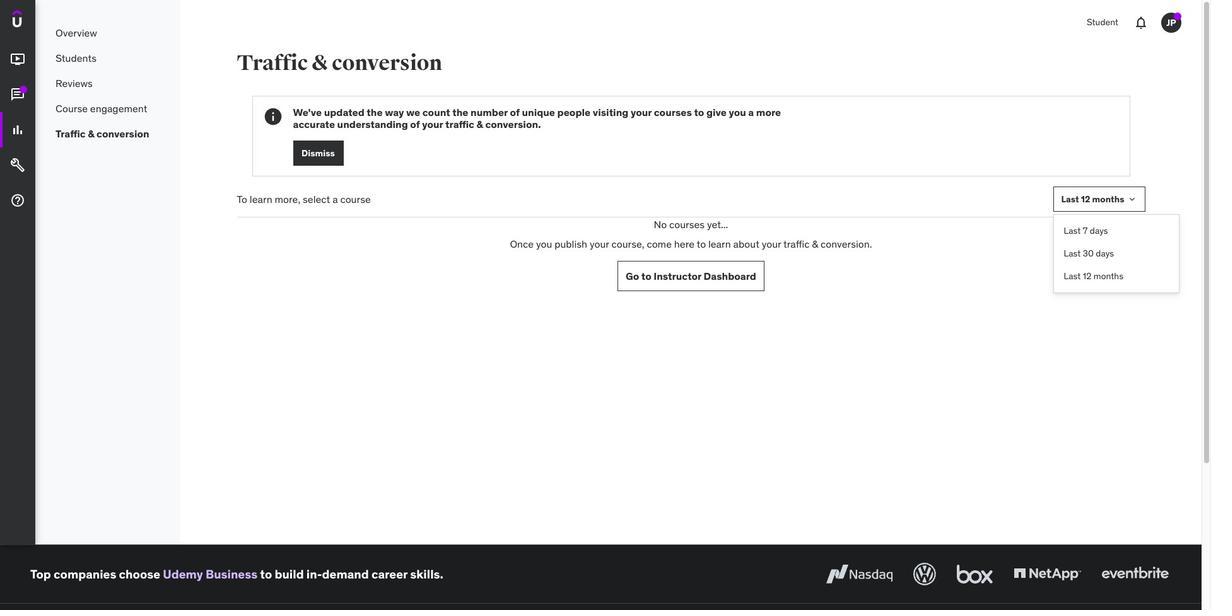 Task type: vqa. For each thing, say whether or not it's contained in the screenshot.
Categories
no



Task type: describe. For each thing, give the bounding box(es) containing it.
nasdaq image
[[823, 561, 896, 588]]

way
[[385, 106, 404, 119]]

yet...
[[707, 218, 728, 231]]

1 medium image from the top
[[10, 52, 25, 67]]

box image
[[954, 561, 996, 588]]

last for 'last 7 days' button
[[1064, 225, 1081, 237]]

to
[[237, 193, 247, 206]]

volkswagen image
[[911, 561, 939, 588]]

last 12 months for last 12 months button
[[1064, 270, 1123, 282]]

30
[[1083, 248, 1094, 259]]

1 horizontal spatial traffic
[[237, 50, 308, 76]]

your right about
[[762, 238, 781, 250]]

0 horizontal spatial traffic & conversion
[[56, 127, 149, 140]]

engagement
[[90, 102, 147, 115]]

last 30 days button
[[1054, 243, 1179, 265]]

1 vertical spatial you
[[536, 238, 552, 250]]

3 medium image from the top
[[10, 122, 25, 138]]

unique
[[522, 106, 555, 119]]

12 for last 12 months button
[[1083, 270, 1091, 282]]

business
[[206, 567, 257, 582]]

you inside "we've updated the way we count the number of unique people visiting your courses to give you a more accurate understanding of your traffic & conversion."
[[729, 106, 746, 119]]

udemy
[[163, 567, 203, 582]]

jp
[[1166, 17, 1176, 28]]

& inside "we've updated the way we count the number of unique people visiting your courses to give you a more accurate understanding of your traffic & conversion."
[[477, 118, 483, 131]]

7
[[1083, 225, 1088, 237]]

eventbrite image
[[1099, 561, 1171, 588]]

last for last 12 months button
[[1064, 270, 1081, 282]]

2 the from the left
[[452, 106, 468, 119]]

5 medium image from the top
[[10, 193, 25, 208]]

you have alerts image
[[1174, 13, 1181, 20]]

top companies choose udemy business to build in-demand career skills.
[[30, 567, 443, 582]]

days for last 7 days
[[1090, 225, 1108, 237]]

we
[[406, 106, 420, 119]]

no
[[654, 218, 667, 231]]

dismiss button
[[293, 141, 343, 166]]

course engagement link
[[35, 96, 180, 121]]

go to instructor dashboard
[[626, 270, 756, 282]]

we've updated the way we count the number of unique people visiting your courses to give you a more accurate understanding of your traffic & conversion.
[[293, 106, 781, 131]]

reviews
[[56, 77, 93, 89]]

months for last 12 months dropdown button
[[1092, 194, 1124, 205]]

last 30 days
[[1064, 248, 1114, 259]]

select
[[303, 193, 330, 206]]

last for last 30 days button
[[1064, 248, 1081, 259]]

to left build
[[260, 567, 272, 582]]

1 horizontal spatial of
[[510, 106, 520, 119]]

skills.
[[410, 567, 443, 582]]

your right visiting
[[631, 106, 652, 119]]

udemy business link
[[163, 567, 257, 582]]

in-
[[306, 567, 322, 582]]

last 12 months for last 12 months dropdown button
[[1061, 194, 1124, 205]]

more
[[756, 106, 781, 119]]

xsmall image
[[1127, 195, 1137, 205]]

about
[[733, 238, 759, 250]]

traffic & conversion link
[[35, 121, 180, 146]]

accurate
[[293, 118, 335, 131]]

to learn more, select a course
[[237, 193, 371, 206]]

we've
[[293, 106, 322, 119]]

more,
[[275, 193, 300, 206]]

last 7 days button
[[1054, 220, 1179, 243]]

understanding
[[337, 118, 408, 131]]

top
[[30, 567, 51, 582]]

netapp image
[[1011, 561, 1084, 588]]

days for last 30 days
[[1096, 248, 1114, 259]]

0 horizontal spatial learn
[[250, 193, 272, 206]]

overview
[[56, 26, 97, 39]]

last 7 days
[[1064, 225, 1108, 237]]

course
[[56, 102, 88, 115]]

0 horizontal spatial of
[[410, 118, 420, 131]]



Task type: locate. For each thing, give the bounding box(es) containing it.
a right select
[[332, 193, 338, 206]]

once
[[510, 238, 534, 250]]

1 vertical spatial last 12 months
[[1064, 270, 1123, 282]]

12 down 30
[[1083, 270, 1091, 282]]

once you publish your course, come here to learn about your traffic & conversion.
[[510, 238, 872, 250]]

a
[[748, 106, 754, 119], [332, 193, 338, 206]]

1 vertical spatial traffic & conversion
[[56, 127, 149, 140]]

0 vertical spatial last 12 months
[[1061, 194, 1124, 205]]

last 12 months down 'last 30 days'
[[1064, 270, 1123, 282]]

1 vertical spatial a
[[332, 193, 338, 206]]

last 12 months up last 7 days
[[1061, 194, 1124, 205]]

last 12 months
[[1061, 194, 1124, 205], [1064, 270, 1123, 282]]

0 vertical spatial conversion
[[332, 50, 442, 76]]

days right 7
[[1090, 225, 1108, 237]]

dashboard
[[704, 270, 756, 282]]

career
[[371, 567, 407, 582]]

months for last 12 months button
[[1094, 270, 1123, 282]]

of right way
[[410, 118, 420, 131]]

traffic & conversion down course engagement
[[56, 127, 149, 140]]

days
[[1090, 225, 1108, 237], [1096, 248, 1114, 259]]

courses left give in the top right of the page
[[654, 106, 692, 119]]

traffic
[[237, 50, 308, 76], [56, 127, 86, 140]]

the
[[367, 106, 383, 119], [452, 106, 468, 119]]

your right we
[[422, 118, 443, 131]]

companies
[[54, 567, 116, 582]]

0 vertical spatial conversion.
[[485, 118, 541, 131]]

1 horizontal spatial conversion.
[[821, 238, 872, 250]]

conversion.
[[485, 118, 541, 131], [821, 238, 872, 250]]

you
[[729, 106, 746, 119], [536, 238, 552, 250]]

traffic & conversion
[[237, 50, 442, 76], [56, 127, 149, 140]]

last inside last 30 days button
[[1064, 248, 1081, 259]]

months
[[1092, 194, 1124, 205], [1094, 270, 1123, 282]]

to inside "we've updated the way we count the number of unique people visiting your courses to give you a more accurate understanding of your traffic & conversion."
[[694, 106, 704, 119]]

1 the from the left
[[367, 106, 383, 119]]

jp link
[[1156, 8, 1186, 38]]

0 vertical spatial traffic
[[445, 118, 474, 131]]

12 up last 7 days
[[1081, 194, 1090, 205]]

students link
[[35, 45, 180, 71]]

1 vertical spatial conversion.
[[821, 238, 872, 250]]

student
[[1087, 17, 1118, 28]]

give
[[706, 106, 727, 119]]

1 horizontal spatial you
[[729, 106, 746, 119]]

traffic right about
[[783, 238, 810, 250]]

last 12 months inside button
[[1064, 270, 1123, 282]]

traffic
[[445, 118, 474, 131], [783, 238, 810, 250]]

12 inside button
[[1083, 270, 1091, 282]]

last inside last 12 months dropdown button
[[1061, 194, 1079, 205]]

1 vertical spatial traffic
[[56, 127, 86, 140]]

months down last 30 days button
[[1094, 270, 1123, 282]]

overview link
[[35, 20, 180, 45]]

traffic up we've
[[237, 50, 308, 76]]

no courses yet...
[[654, 218, 728, 231]]

choose
[[119, 567, 160, 582]]

1 vertical spatial months
[[1094, 270, 1123, 282]]

0 vertical spatial 12
[[1081, 194, 1090, 205]]

last for last 12 months dropdown button
[[1061, 194, 1079, 205]]

months inside dropdown button
[[1092, 194, 1124, 205]]

courses
[[654, 106, 692, 119], [669, 218, 705, 231]]

last 12 months button
[[1054, 265, 1179, 288]]

0 horizontal spatial conversion
[[97, 127, 149, 140]]

you right give in the top right of the page
[[729, 106, 746, 119]]

go
[[626, 270, 639, 282]]

last 12 months inside dropdown button
[[1061, 194, 1124, 205]]

course
[[340, 193, 371, 206]]

0 vertical spatial learn
[[250, 193, 272, 206]]

1 horizontal spatial traffic & conversion
[[237, 50, 442, 76]]

12 for last 12 months dropdown button
[[1081, 194, 1090, 205]]

updated
[[324, 106, 364, 119]]

0 horizontal spatial conversion.
[[485, 118, 541, 131]]

build
[[275, 567, 304, 582]]

last down 'last 30 days'
[[1064, 270, 1081, 282]]

0 vertical spatial a
[[748, 106, 754, 119]]

udemy image
[[13, 10, 70, 32]]

visiting
[[593, 106, 628, 119]]

&
[[312, 50, 328, 76], [477, 118, 483, 131], [88, 127, 94, 140], [812, 238, 818, 250]]

0 vertical spatial months
[[1092, 194, 1124, 205]]

medium image
[[10, 52, 25, 67], [10, 87, 25, 102], [10, 122, 25, 138], [10, 158, 25, 173], [10, 193, 25, 208]]

courses inside "we've updated the way we count the number of unique people visiting your courses to give you a more accurate understanding of your traffic & conversion."
[[654, 106, 692, 119]]

course,
[[611, 238, 644, 250]]

last left 30
[[1064, 248, 1081, 259]]

traffic inside "we've updated the way we count the number of unique people visiting your courses to give you a more accurate understanding of your traffic & conversion."
[[445, 118, 474, 131]]

2 medium image from the top
[[10, 87, 25, 102]]

the left way
[[367, 106, 383, 119]]

1 horizontal spatial the
[[452, 106, 468, 119]]

4 medium image from the top
[[10, 158, 25, 173]]

publish
[[555, 238, 587, 250]]

conversion. inside "we've updated the way we count the number of unique people visiting your courses to give you a more accurate understanding of your traffic & conversion."
[[485, 118, 541, 131]]

last 12 months button
[[1053, 187, 1145, 212]]

0 vertical spatial traffic
[[237, 50, 308, 76]]

to
[[694, 106, 704, 119], [697, 238, 706, 250], [641, 270, 651, 282], [260, 567, 272, 582]]

the right count
[[452, 106, 468, 119]]

0 vertical spatial courses
[[654, 106, 692, 119]]

people
[[557, 106, 590, 119]]

traffic right we
[[445, 118, 474, 131]]

0 horizontal spatial the
[[367, 106, 383, 119]]

come
[[647, 238, 672, 250]]

1 vertical spatial conversion
[[97, 127, 149, 140]]

months inside button
[[1094, 270, 1123, 282]]

students
[[56, 52, 96, 64]]

12
[[1081, 194, 1090, 205], [1083, 270, 1091, 282]]

0 vertical spatial traffic & conversion
[[237, 50, 442, 76]]

go to instructor dashboard link
[[618, 261, 764, 292]]

instructor
[[654, 270, 701, 282]]

traffic & conversion up updated
[[237, 50, 442, 76]]

here
[[674, 238, 694, 250]]

1 vertical spatial 12
[[1083, 270, 1091, 282]]

a left more
[[748, 106, 754, 119]]

of
[[510, 106, 520, 119], [410, 118, 420, 131]]

conversion down engagement
[[97, 127, 149, 140]]

1 horizontal spatial a
[[748, 106, 754, 119]]

dismiss
[[302, 148, 335, 159]]

learn right to
[[250, 193, 272, 206]]

1 vertical spatial learn
[[708, 238, 731, 250]]

of left unique
[[510, 106, 520, 119]]

learn down yet...
[[708, 238, 731, 250]]

0 horizontal spatial traffic
[[56, 127, 86, 140]]

to left give in the top right of the page
[[694, 106, 704, 119]]

traffic down course
[[56, 127, 86, 140]]

0 horizontal spatial traffic
[[445, 118, 474, 131]]

notifications image
[[1133, 15, 1149, 30]]

last inside last 12 months button
[[1064, 270, 1081, 282]]

0 horizontal spatial a
[[332, 193, 338, 206]]

12 inside dropdown button
[[1081, 194, 1090, 205]]

demand
[[322, 567, 369, 582]]

conversion up way
[[332, 50, 442, 76]]

days right 30
[[1096, 248, 1114, 259]]

last left 7
[[1064, 225, 1081, 237]]

to right the go
[[641, 270, 651, 282]]

1 horizontal spatial traffic
[[783, 238, 810, 250]]

count
[[422, 106, 450, 119]]

you right the "once"
[[536, 238, 552, 250]]

number
[[471, 106, 508, 119]]

a inside "we've updated the way we count the number of unique people visiting your courses to give you a more accurate understanding of your traffic & conversion."
[[748, 106, 754, 119]]

student link
[[1079, 8, 1126, 38]]

1 vertical spatial traffic
[[783, 238, 810, 250]]

1 vertical spatial days
[[1096, 248, 1114, 259]]

1 horizontal spatial learn
[[708, 238, 731, 250]]

0 vertical spatial you
[[729, 106, 746, 119]]

learn
[[250, 193, 272, 206], [708, 238, 731, 250]]

1 vertical spatial courses
[[669, 218, 705, 231]]

last
[[1061, 194, 1079, 205], [1064, 225, 1081, 237], [1064, 248, 1081, 259], [1064, 270, 1081, 282]]

0 vertical spatial days
[[1090, 225, 1108, 237]]

your right publish
[[590, 238, 609, 250]]

last up last 7 days
[[1061, 194, 1079, 205]]

0 horizontal spatial you
[[536, 238, 552, 250]]

conversion
[[332, 50, 442, 76], [97, 127, 149, 140]]

to right here on the right top of page
[[697, 238, 706, 250]]

course engagement
[[56, 102, 147, 115]]

months left xsmall icon
[[1092, 194, 1124, 205]]

your
[[631, 106, 652, 119], [422, 118, 443, 131], [590, 238, 609, 250], [762, 238, 781, 250]]

reviews link
[[35, 71, 180, 96]]

courses up here on the right top of page
[[669, 218, 705, 231]]

1 horizontal spatial conversion
[[332, 50, 442, 76]]

last inside 'last 7 days' button
[[1064, 225, 1081, 237]]



